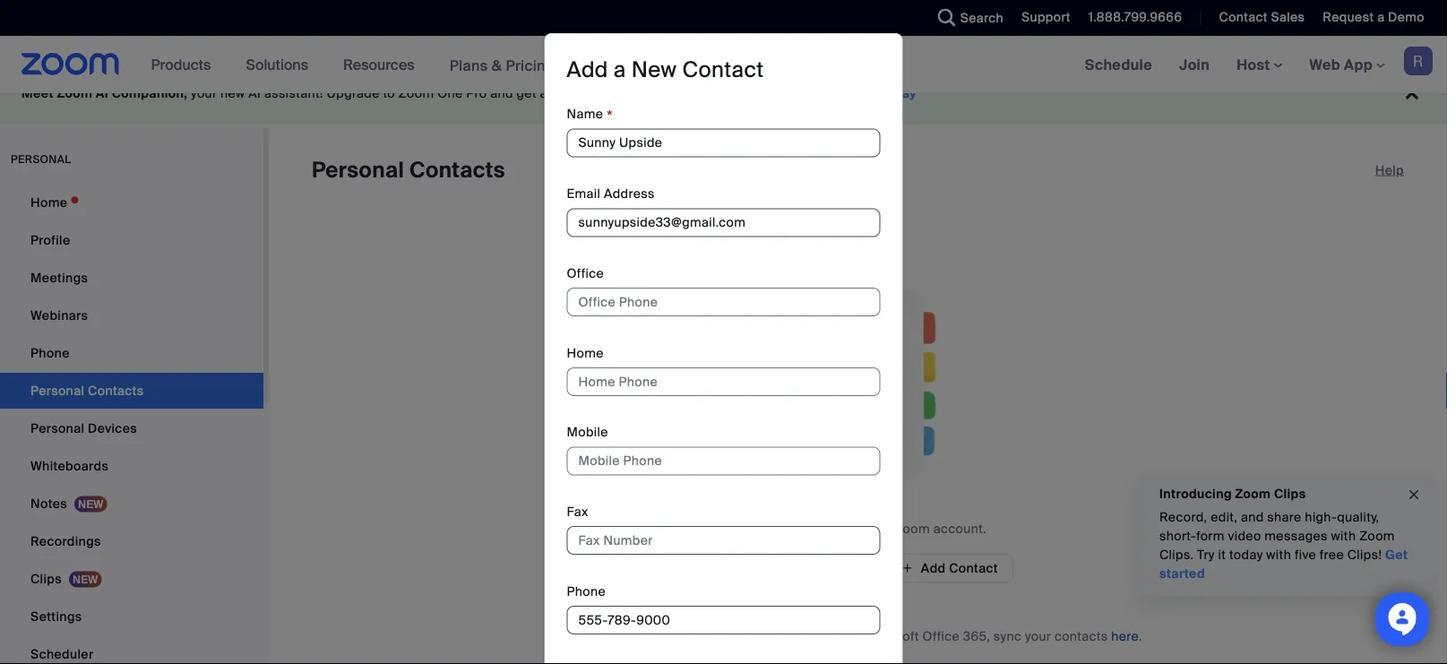 Task type: vqa. For each thing, say whether or not it's contained in the screenshot.
bottom Personal
yes



Task type: locate. For each thing, give the bounding box(es) containing it.
messages
[[1265, 528, 1328, 545]]

1 horizontal spatial your
[[865, 520, 892, 537]]

add up access
[[567, 56, 608, 84]]

your right added
[[865, 520, 892, 537]]

0 vertical spatial a
[[1378, 9, 1385, 26]]

meetings navigation
[[1072, 36, 1448, 95]]

today inside record, edit, and share high-quality, short-form video messages with zoom clips. try it today with five free clips!
[[1230, 547, 1264, 563]]

1 horizontal spatial contacts
[[1055, 628, 1108, 645]]

with down messages
[[1267, 547, 1292, 563]]

schedule link
[[1072, 36, 1166, 93]]

whiteboards
[[30, 458, 109, 474]]

2 horizontal spatial contact
[[1219, 9, 1268, 26]]

today
[[881, 85, 917, 102], [1230, 547, 1264, 563]]

microsoft right calendar,
[[706, 628, 765, 645]]

companion,
[[112, 85, 188, 102]]

office inside add a new contact "dialog"
[[567, 265, 604, 281]]

webinars link
[[0, 298, 264, 333]]

1 vertical spatial a
[[614, 56, 626, 84]]

address
[[604, 185, 655, 202]]

and up video
[[1241, 509, 1264, 526]]

0 horizontal spatial personal
[[30, 420, 85, 437]]

zoom inside record, edit, and share high-quality, short-form video messages with zoom clips. try it today with five free clips!
[[1360, 528, 1396, 545]]

profile link
[[0, 222, 264, 258]]

and inside record, edit, and share high-quality, short-form video messages with zoom clips. try it today with five free clips!
[[1241, 509, 1264, 526]]

0 horizontal spatial microsoft
[[706, 628, 765, 645]]

meet
[[22, 85, 54, 102]]

microsoft
[[706, 628, 765, 645], [861, 628, 920, 645]]

0 horizontal spatial your
[[191, 85, 217, 102]]

1 horizontal spatial add
[[921, 560, 946, 576]]

contacts left the here link
[[1055, 628, 1108, 645]]

at
[[693, 85, 705, 102]]

1 upgrade from the left
[[327, 85, 380, 102]]

zoom down the zoom logo
[[57, 85, 93, 102]]

0 horizontal spatial home
[[30, 194, 67, 211]]

personal
[[312, 156, 404, 184], [30, 420, 85, 437]]

settings
[[30, 608, 82, 625]]

high-
[[1305, 509, 1338, 526]]

banner
[[0, 36, 1448, 95]]

your
[[191, 85, 217, 102], [865, 520, 892, 537], [1025, 628, 1052, 645]]

pro
[[466, 85, 487, 102]]

zoom up clips!
[[1360, 528, 1396, 545]]

request
[[1323, 9, 1375, 26]]

office down email
[[567, 265, 604, 281]]

2 vertical spatial your
[[1025, 628, 1052, 645]]

home inside personal menu menu
[[30, 194, 67, 211]]

cost.
[[791, 85, 821, 102]]

Fax text field
[[567, 526, 881, 555]]

1 horizontal spatial ai
[[249, 85, 261, 102]]

request a demo link
[[1310, 0, 1448, 36], [1323, 9, 1425, 26]]

clips up settings
[[30, 571, 62, 587]]

for google calendar, microsoft exchange, and microsoft office 365, sync your contacts here .
[[574, 628, 1143, 645]]

1 horizontal spatial clips
[[1275, 485, 1306, 502]]

for
[[574, 628, 594, 645]]

0 horizontal spatial clips
[[30, 571, 62, 587]]

clips inside personal menu menu
[[30, 571, 62, 587]]

2 horizontal spatial to
[[850, 520, 862, 537]]

1 horizontal spatial home
[[567, 344, 604, 361]]

your right sync
[[1025, 628, 1052, 645]]

0 vertical spatial your
[[191, 85, 217, 102]]

new
[[221, 85, 245, 102]]

contact down account. at the bottom right of page
[[949, 560, 998, 576]]

contacts
[[751, 520, 804, 537], [1055, 628, 1108, 645]]

office left 365,
[[923, 628, 960, 645]]

First and Last Name text field
[[567, 129, 881, 157]]

add inside button
[[921, 560, 946, 576]]

0 horizontal spatial to
[[383, 85, 395, 102]]

2 horizontal spatial and
[[1241, 509, 1264, 526]]

1 vertical spatial home
[[567, 344, 604, 361]]

0 horizontal spatial a
[[614, 56, 626, 84]]

personal for personal contacts
[[312, 156, 404, 184]]

meetings
[[30, 269, 88, 286]]

0 vertical spatial phone
[[30, 345, 70, 361]]

2 vertical spatial contact
[[949, 560, 998, 576]]

contact inside "dialog"
[[683, 56, 764, 84]]

personal inside menu
[[30, 420, 85, 437]]

introducing zoom clips
[[1160, 485, 1306, 502]]

to
[[383, 85, 395, 102], [587, 85, 600, 102], [850, 520, 862, 537]]

file
[[843, 560, 865, 576]]

your left new
[[191, 85, 217, 102]]

product information navigation
[[138, 36, 568, 95]]

2 upgrade from the left
[[824, 85, 878, 102]]

phone inside personal menu menu
[[30, 345, 70, 361]]

0 vertical spatial add
[[567, 56, 608, 84]]

clips
[[1275, 485, 1306, 502], [30, 571, 62, 587]]

upgrade right the assistant!
[[327, 85, 380, 102]]

and right exchange,
[[835, 628, 858, 645]]

1 horizontal spatial a
[[1378, 9, 1385, 26]]

zoom
[[57, 85, 93, 102], [399, 85, 434, 102], [1236, 485, 1271, 502], [895, 520, 930, 537], [1360, 528, 1396, 545]]

2 microsoft from the left
[[861, 628, 920, 645]]

a left new
[[614, 56, 626, 84]]

name *
[[567, 106, 613, 127]]

1 horizontal spatial and
[[835, 628, 858, 645]]

add contact
[[921, 560, 998, 576]]

1 horizontal spatial microsoft
[[861, 628, 920, 645]]

zoom left the one
[[399, 85, 434, 102]]

started
[[1160, 566, 1206, 582]]

1 vertical spatial clips
[[30, 571, 62, 587]]

add right add icon
[[921, 560, 946, 576]]

office
[[567, 265, 604, 281], [923, 628, 960, 645]]

add image
[[902, 560, 914, 576]]

google
[[597, 628, 642, 645]]

1 vertical spatial office
[[923, 628, 960, 645]]

0 vertical spatial personal
[[312, 156, 404, 184]]

meetings link
[[0, 260, 264, 296]]

try
[[1198, 547, 1215, 563]]

1 horizontal spatial today
[[1230, 547, 1264, 563]]

0 horizontal spatial and
[[491, 85, 513, 102]]

Phone text field
[[567, 606, 881, 635]]

request a demo
[[1323, 9, 1425, 26]]

from
[[781, 560, 810, 576]]

1 vertical spatial add
[[921, 560, 946, 576]]

with up free
[[1332, 528, 1357, 545]]

new
[[632, 56, 677, 84]]

0 horizontal spatial upgrade
[[327, 85, 380, 102]]

1 vertical spatial with
[[1267, 547, 1292, 563]]

phone up the for
[[567, 583, 606, 600]]

zoom up edit,
[[1236, 485, 1271, 502]]

home up mobile
[[567, 344, 604, 361]]

upgrade right cost.
[[824, 85, 878, 102]]

ai down the zoom logo
[[96, 85, 109, 102]]

get
[[517, 85, 537, 102]]

1.888.799.9666 button up the schedule link at top
[[1089, 9, 1183, 26]]

clips up share
[[1275, 485, 1306, 502]]

home up profile
[[30, 194, 67, 211]]

personal devices
[[30, 420, 137, 437]]

0 vertical spatial contact
[[1219, 9, 1268, 26]]

0 horizontal spatial phone
[[30, 345, 70, 361]]

email
[[567, 185, 601, 202]]

1 vertical spatial phone
[[567, 583, 606, 600]]

0 horizontal spatial ai
[[96, 85, 109, 102]]

add inside "dialog"
[[567, 56, 608, 84]]

clips.
[[1160, 547, 1194, 563]]

1 horizontal spatial contact
[[949, 560, 998, 576]]

your inside meet zoom ai companion, footer
[[191, 85, 217, 102]]

phone inside add a new contact "dialog"
[[567, 583, 606, 600]]

0 vertical spatial contacts
[[751, 520, 804, 537]]

recordings
[[30, 533, 101, 549]]

0 horizontal spatial today
[[881, 85, 917, 102]]

a for add
[[614, 56, 626, 84]]

to up name
[[587, 85, 600, 102]]

name
[[567, 106, 604, 122]]

0 vertical spatial with
[[1332, 528, 1357, 545]]

0 horizontal spatial contact
[[683, 56, 764, 84]]

0 vertical spatial home
[[30, 194, 67, 211]]

0 vertical spatial office
[[567, 265, 604, 281]]

clips!
[[1348, 547, 1382, 563]]

0 horizontal spatial contacts
[[751, 520, 804, 537]]

0 vertical spatial and
[[491, 85, 513, 102]]

and
[[491, 85, 513, 102], [1241, 509, 1264, 526], [835, 628, 858, 645]]

0 vertical spatial clips
[[1275, 485, 1306, 502]]

1 vertical spatial personal
[[30, 420, 85, 437]]

0 horizontal spatial office
[[567, 265, 604, 281]]

calendar,
[[645, 628, 703, 645]]

banner containing schedule
[[0, 36, 1448, 95]]

here link
[[1112, 628, 1139, 645]]

2 ai from the left
[[249, 85, 261, 102]]

1 vertical spatial your
[[865, 520, 892, 537]]

2 horizontal spatial ai
[[603, 85, 615, 102]]

and left the get
[[491, 85, 513, 102]]

plans & pricing
[[450, 56, 555, 75]]

account.
[[934, 520, 987, 537]]

ai up '*' at the top of the page
[[603, 85, 615, 102]]

0 horizontal spatial add
[[567, 56, 608, 84]]

1 vertical spatial and
[[1241, 509, 1264, 526]]

0 vertical spatial today
[[881, 85, 917, 102]]

notes link
[[0, 486, 264, 522]]

phone link
[[0, 335, 264, 371]]

1 horizontal spatial with
[[1332, 528, 1357, 545]]

Office Phone text field
[[567, 288, 881, 316]]

home inside add a new contact "dialog"
[[567, 344, 604, 361]]

video
[[1228, 528, 1262, 545]]

to right added
[[850, 520, 862, 537]]

contacts
[[410, 156, 505, 184]]

phone down 'webinars'
[[30, 345, 70, 361]]

a left demo
[[1378, 9, 1385, 26]]

1 ai from the left
[[96, 85, 109, 102]]

get started
[[1160, 547, 1409, 582]]

1.888.799.9666 button up "schedule"
[[1075, 0, 1187, 36]]

1 horizontal spatial upgrade
[[824, 85, 878, 102]]

1 horizontal spatial phone
[[567, 583, 606, 600]]

contacts right no
[[751, 520, 804, 537]]

contact up no
[[683, 56, 764, 84]]

microsoft down add icon
[[861, 628, 920, 645]]

add for add contact
[[921, 560, 946, 576]]

1 vertical spatial contact
[[683, 56, 764, 84]]

import from csv file button
[[703, 554, 879, 583]]

with
[[1332, 528, 1357, 545], [1267, 547, 1292, 563]]

to left the one
[[383, 85, 395, 102]]

1 horizontal spatial personal
[[312, 156, 404, 184]]

your for to
[[865, 520, 892, 537]]

a inside "dialog"
[[614, 56, 626, 84]]

additional
[[727, 85, 787, 102]]

ai right new
[[249, 85, 261, 102]]

personal contacts
[[312, 156, 505, 184]]

1 vertical spatial today
[[1230, 547, 1264, 563]]

contact left sales
[[1219, 9, 1268, 26]]

schedule
[[1085, 55, 1153, 74]]



Task type: describe. For each thing, give the bounding box(es) containing it.
quality,
[[1338, 509, 1380, 526]]

add contact button
[[886, 554, 1014, 583]]

and inside meet zoom ai companion, footer
[[491, 85, 513, 102]]

upgrade today link
[[824, 85, 917, 102]]

&
[[492, 56, 502, 75]]

close image
[[1407, 485, 1422, 505]]

1 horizontal spatial office
[[923, 628, 960, 645]]

home link
[[0, 185, 264, 221]]

*
[[607, 106, 613, 127]]

zoom up add icon
[[895, 520, 930, 537]]

1 microsoft from the left
[[706, 628, 765, 645]]

365,
[[963, 628, 990, 645]]

assistant!
[[264, 85, 323, 102]]

meet zoom ai companion, footer
[[0, 63, 1448, 125]]

add image
[[717, 559, 730, 577]]

get
[[1386, 547, 1409, 563]]

1.888.799.9666
[[1089, 9, 1183, 26]]

devices
[[88, 420, 137, 437]]

1 vertical spatial contacts
[[1055, 628, 1108, 645]]

contact inside button
[[949, 560, 998, 576]]

Mobile text field
[[567, 447, 881, 476]]

no
[[730, 520, 747, 537]]

no
[[708, 85, 723, 102]]

one
[[438, 85, 463, 102]]

notes
[[30, 495, 67, 512]]

contact sales link up meetings navigation
[[1219, 9, 1305, 26]]

0 horizontal spatial with
[[1267, 547, 1292, 563]]

support
[[1022, 9, 1071, 26]]

profile
[[30, 232, 70, 248]]

join
[[1180, 55, 1210, 74]]

2 horizontal spatial your
[[1025, 628, 1052, 645]]

email address
[[567, 185, 655, 202]]

add a new contact
[[567, 56, 764, 84]]

introducing
[[1160, 485, 1233, 502]]

demo
[[1389, 9, 1425, 26]]

settings link
[[0, 599, 264, 635]]

add a new contact dialog
[[545, 33, 903, 664]]

recordings link
[[0, 523, 264, 559]]

exchange,
[[768, 628, 832, 645]]

your for companion,
[[191, 85, 217, 102]]

3 ai from the left
[[603, 85, 615, 102]]

meet zoom ai companion, your new ai assistant! upgrade to zoom one pro and get access to ai companion at no additional cost. upgrade today
[[22, 85, 917, 102]]

contact sales
[[1219, 9, 1305, 26]]

sync
[[994, 628, 1022, 645]]

form
[[1197, 528, 1225, 545]]

short-
[[1160, 528, 1197, 545]]

record,
[[1160, 509, 1208, 526]]

no contacts added to your zoom account.
[[730, 520, 987, 537]]

a for request
[[1378, 9, 1385, 26]]

Home text field
[[567, 367, 881, 396]]

1 horizontal spatial to
[[587, 85, 600, 102]]

join link
[[1166, 36, 1224, 93]]

help link
[[1376, 156, 1405, 185]]

help
[[1376, 162, 1405, 178]]

free
[[1320, 547, 1345, 563]]

fax
[[567, 504, 589, 520]]

scheduler link
[[0, 636, 264, 664]]

get started link
[[1160, 547, 1409, 582]]

pricing
[[506, 56, 555, 75]]

added
[[807, 520, 846, 537]]

personal menu menu
[[0, 185, 264, 664]]

clips link
[[0, 561, 264, 597]]

add for add a new contact
[[567, 56, 608, 84]]

contact sales link up join
[[1206, 0, 1310, 36]]

webinars
[[30, 307, 88, 324]]

here
[[1112, 628, 1139, 645]]

scheduler
[[30, 646, 94, 662]]

sales
[[1272, 9, 1305, 26]]

import from csv file
[[737, 560, 865, 576]]

today inside meet zoom ai companion, footer
[[881, 85, 917, 102]]

csv
[[813, 560, 839, 576]]

mobile
[[567, 424, 608, 441]]

zoom logo image
[[22, 53, 120, 75]]

personal for personal devices
[[30, 420, 85, 437]]

plans
[[450, 56, 488, 75]]

share
[[1268, 509, 1302, 526]]

2 vertical spatial and
[[835, 628, 858, 645]]

import
[[737, 560, 778, 576]]

edit,
[[1211, 509, 1238, 526]]

five
[[1295, 547, 1317, 563]]

it
[[1219, 547, 1226, 563]]

access
[[540, 85, 584, 102]]

.
[[1139, 628, 1143, 645]]

whiteboards link
[[0, 448, 264, 484]]

personal devices link
[[0, 411, 264, 446]]

personal
[[11, 152, 71, 166]]

Email Address text field
[[567, 208, 881, 237]]

record, edit, and share high-quality, short-form video messages with zoom clips. try it today with five free clips!
[[1160, 509, 1396, 563]]



